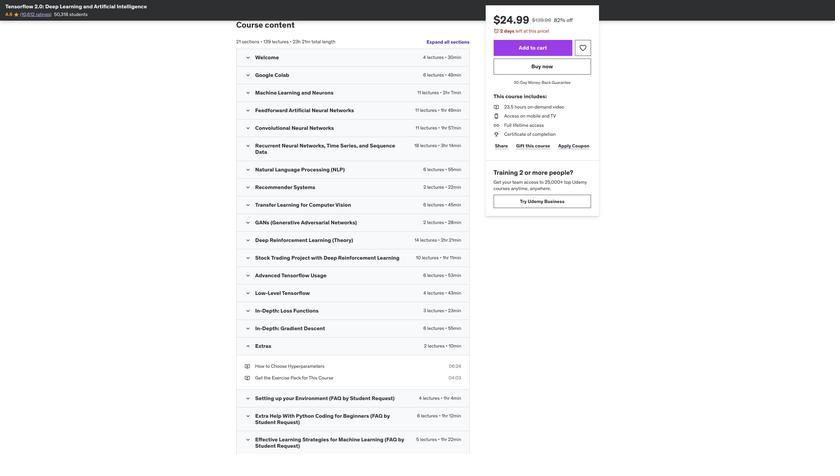 Task type: locate. For each thing, give the bounding box(es) containing it.
lectures right 14
[[420, 237, 437, 243]]

lectures up the 11 lectures • 1hr 49min
[[422, 90, 439, 96]]

this right "at"
[[529, 28, 537, 34]]

access
[[504, 113, 519, 119]]

2 horizontal spatial to
[[540, 179, 544, 185]]

access down mobile
[[530, 122, 544, 128]]

includes:
[[524, 93, 547, 100]]

completion
[[533, 131, 556, 137]]

(faq
[[329, 395, 342, 402], [370, 413, 383, 420], [385, 437, 397, 444]]

lectures for setting up your environment (faq by student request)
[[423, 396, 440, 402]]

student up beginners
[[350, 395, 371, 402]]

for right coding
[[335, 413, 342, 420]]

6 for transfer learning for computer vision
[[423, 202, 426, 208]]

small image
[[245, 54, 251, 61], [245, 107, 251, 114], [245, 125, 251, 132], [245, 143, 251, 149], [245, 184, 251, 191], [245, 202, 251, 209], [245, 220, 251, 226], [245, 255, 251, 262], [245, 290, 251, 297], [245, 343, 251, 350], [245, 396, 251, 402], [245, 413, 251, 420]]

(10,612
[[20, 11, 35, 17]]

low-level tensorflow
[[255, 290, 310, 297]]

1hr for stock trading project with deep reinforcement learning
[[443, 255, 449, 261]]

with
[[311, 255, 322, 261]]

to for add to cart
[[530, 44, 536, 51]]

• down the 4 lectures • 30min at right top
[[445, 72, 447, 78]]

0 horizontal spatial (faq
[[329, 395, 342, 402]]

neural for networks
[[292, 125, 308, 131]]

0 horizontal spatial machine
[[255, 89, 277, 96]]

business
[[544, 199, 565, 205]]

49min down 30min
[[448, 72, 461, 78]]

4 for low-level tensorflow
[[424, 290, 426, 296]]

(faq up coding
[[329, 395, 342, 402]]

lectures right the 10
[[422, 255, 439, 261]]

0 vertical spatial student
[[350, 395, 371, 402]]

1 vertical spatial 22min
[[448, 437, 461, 443]]

small image left gans
[[245, 220, 251, 226]]

2 55min from the top
[[448, 326, 461, 332]]

course content
[[236, 20, 295, 30]]

1hr
[[441, 107, 447, 113], [441, 125, 447, 131], [443, 255, 449, 261], [444, 396, 450, 402], [442, 413, 448, 419], [441, 437, 447, 443]]

• up 2 lectures • 10min
[[445, 326, 447, 332]]

sequence
[[370, 142, 395, 149]]

recurrent
[[255, 142, 281, 149]]

6 lectures • 55min for natural language processing (nlp)
[[423, 167, 461, 173]]

alarm image
[[494, 28, 499, 34]]

1 vertical spatial machine
[[339, 437, 360, 444]]

lectures for in-depth: loss functions
[[427, 308, 444, 314]]

descent
[[304, 325, 325, 332]]

2
[[500, 28, 503, 34], [519, 169, 523, 177], [424, 184, 426, 190], [423, 220, 426, 226], [424, 343, 427, 349]]

or
[[525, 169, 531, 177]]

1hr left 11min at the bottom right
[[443, 255, 449, 261]]

1 small image from the top
[[245, 72, 251, 79]]

xsmall image for certificate
[[494, 131, 499, 138]]

systems
[[294, 184, 315, 191]]

• for low-level tensorflow
[[445, 290, 447, 296]]

to inside button
[[530, 44, 536, 51]]

training 2 or more people? get your team access to 25,000+ top udemy courses anytime, anywhere.
[[494, 169, 587, 192]]

1hr left 4min
[[444, 396, 450, 402]]

lectures up 18 lectures • 3hr 14min
[[420, 125, 437, 131]]

0 vertical spatial request)
[[372, 395, 395, 402]]

share
[[495, 143, 508, 149]]

• left the 28min
[[445, 220, 447, 226]]

4 small image from the top
[[245, 237, 251, 244]]

small image for machine learning and neurons
[[245, 90, 251, 96]]

lectures for recommender systems
[[427, 184, 444, 190]]

this
[[494, 93, 504, 100], [309, 376, 317, 382]]

small image left stock
[[245, 255, 251, 262]]

0 horizontal spatial xsmall image
[[245, 376, 250, 382]]

course up 21 on the left of page
[[236, 20, 263, 30]]

deep
[[45, 3, 59, 10], [255, 237, 269, 244], [324, 255, 337, 261]]

6 lectures • 55min for in-depth: gradient descent
[[423, 326, 461, 332]]

22min up 45min
[[448, 184, 461, 190]]

2 horizontal spatial by
[[398, 437, 404, 444]]

2 in- from the top
[[255, 325, 262, 332]]

cart
[[537, 44, 547, 51]]

1 vertical spatial (faq
[[370, 413, 383, 420]]

course up 23.5
[[505, 93, 523, 100]]

(faq right beginners
[[370, 413, 383, 420]]

try
[[520, 199, 527, 205]]

2 up "14 lectures • 2hr 21min"
[[423, 220, 426, 226]]

2 vertical spatial to
[[266, 364, 270, 370]]

1 vertical spatial in-
[[255, 325, 262, 332]]

0 horizontal spatial reinforcement
[[270, 237, 308, 244]]

• for advanced tensorflow usage
[[445, 273, 447, 279]]

1hr for setting up your environment (faq by student request)
[[444, 396, 450, 402]]

stock
[[255, 255, 270, 261]]

0 vertical spatial neural
[[312, 107, 328, 114]]

2hr for deep reinforcement learning (theory)
[[441, 237, 448, 243]]

lectures down 6 lectures • 53min
[[427, 290, 444, 296]]

0 vertical spatial 55min
[[448, 167, 461, 173]]

2 vertical spatial request)
[[277, 443, 300, 450]]

your up courses
[[502, 179, 511, 185]]

1 horizontal spatial sections
[[451, 39, 470, 45]]

2 horizontal spatial deep
[[324, 255, 337, 261]]

0 horizontal spatial sections
[[242, 39, 259, 45]]

lectures up '6 lectures • 45min'
[[427, 184, 444, 190]]

1 horizontal spatial course
[[535, 143, 550, 149]]

2 vertical spatial neural
[[282, 142, 298, 149]]

0 vertical spatial 2hr
[[443, 90, 450, 96]]

artificial up convolutional neural networks
[[289, 107, 311, 114]]

course up setting up your environment (faq by student request)
[[319, 376, 333, 382]]

1 vertical spatial 2hr
[[441, 237, 448, 243]]

4 for welcome
[[423, 54, 426, 60]]

1 horizontal spatial your
[[502, 179, 511, 185]]

6 lectures • 55min up 2 lectures • 22min at top right
[[423, 167, 461, 173]]

try udemy business
[[520, 199, 565, 205]]

1hr left 12min
[[442, 413, 448, 419]]

udemy right try
[[528, 199, 543, 205]]

0 vertical spatial get
[[494, 179, 501, 185]]

tensorflow down advanced tensorflow usage
[[282, 290, 310, 297]]

small image for effective learning strategies for machine learning (faq by student request)
[[245, 437, 251, 444]]

• left 30min
[[445, 54, 447, 60]]

networks up networks,
[[309, 125, 334, 131]]

1 vertical spatial reinforcement
[[338, 255, 376, 261]]

2hr for machine learning and neurons
[[443, 90, 450, 96]]

lectures for recurrent neural networks, time series, and sequence data
[[420, 143, 437, 149]]

tensorflow 2.0: deep learning and artificial intelligence
[[5, 3, 147, 10]]

deep down gans
[[255, 237, 269, 244]]

6 lectures • 49min
[[423, 72, 461, 78]]

now
[[542, 63, 553, 70]]

lectures for machine learning and neurons
[[422, 90, 439, 96]]

2 vertical spatial by
[[398, 437, 404, 444]]

video
[[553, 104, 564, 110]]

12 small image from the top
[[245, 413, 251, 420]]

lectures left 10min
[[428, 343, 445, 349]]

small image left low-
[[245, 290, 251, 297]]

0 horizontal spatial course
[[236, 20, 263, 30]]

1 horizontal spatial get
[[494, 179, 501, 185]]

1 vertical spatial student
[[255, 419, 276, 426]]

lectures right 5
[[420, 437, 437, 443]]

content
[[265, 20, 295, 30]]

to right how at bottom left
[[266, 364, 270, 370]]

1 small image from the top
[[245, 54, 251, 61]]

small image for deep reinforcement learning (theory)
[[245, 237, 251, 244]]

lectures right 139
[[272, 39, 289, 45]]

• left '21min'
[[438, 237, 440, 243]]

1 vertical spatial 4
[[424, 290, 426, 296]]

0 vertical spatial networks
[[330, 107, 354, 114]]

0 vertical spatial artificial
[[94, 3, 116, 10]]

wishlist image
[[579, 44, 587, 52]]

trading
[[271, 255, 290, 261]]

1 vertical spatial this
[[309, 376, 317, 382]]

4
[[423, 54, 426, 60], [424, 290, 426, 296], [419, 396, 422, 402]]

1 vertical spatial request)
[[277, 419, 300, 426]]

1 vertical spatial 49min
[[448, 107, 461, 113]]

1 vertical spatial deep
[[255, 237, 269, 244]]

lectures for transfer learning for computer vision
[[427, 202, 444, 208]]

0 vertical spatial this
[[494, 93, 504, 100]]

2 vertical spatial (faq
[[385, 437, 397, 444]]

on-
[[528, 104, 535, 110]]

team
[[512, 179, 523, 185]]

0 vertical spatial by
[[343, 395, 349, 402]]

6 down 10 lectures • 1hr 11min
[[423, 273, 426, 279]]

time
[[327, 142, 339, 149]]

0 vertical spatial xsmall image
[[494, 104, 499, 110]]

0 horizontal spatial get
[[255, 376, 263, 382]]

1 horizontal spatial machine
[[339, 437, 360, 444]]

4 up 6 lectures • 1hr 12min at bottom
[[419, 396, 422, 402]]

networks,
[[300, 142, 326, 149]]

0 vertical spatial 22min
[[448, 184, 461, 190]]

learning right effective
[[279, 437, 301, 444]]

small image left feedforward
[[245, 107, 251, 114]]

2 vertical spatial student
[[255, 443, 276, 450]]

0 vertical spatial 49min
[[448, 72, 461, 78]]

by inside extra help with python coding for beginners (faq by student request)
[[384, 413, 390, 420]]

11 small image from the top
[[245, 396, 251, 402]]

49min up 57min
[[448, 107, 461, 113]]

depth: left loss
[[262, 308, 279, 314]]

• left 23min in the right bottom of the page
[[445, 308, 447, 314]]

0 vertical spatial deep
[[45, 3, 59, 10]]

2 vertical spatial 4
[[419, 396, 422, 402]]

4 small image from the top
[[245, 143, 251, 149]]

2 vertical spatial tensorflow
[[282, 290, 310, 297]]

artificial
[[94, 3, 116, 10], [289, 107, 311, 114]]

gift this course
[[516, 143, 550, 149]]

• for feedforward artificial neural networks
[[438, 107, 440, 113]]

6 for google colab
[[423, 72, 426, 78]]

python
[[296, 413, 314, 420]]

0 vertical spatial in-
[[255, 308, 262, 314]]

2 small image from the top
[[245, 90, 251, 96]]

1 vertical spatial tensorflow
[[281, 272, 309, 279]]

1 vertical spatial depth:
[[262, 325, 279, 332]]

2hr left 7min
[[443, 90, 450, 96]]

vision
[[336, 202, 351, 208]]

• left the 53min
[[445, 273, 447, 279]]

6 small image from the top
[[245, 308, 251, 315]]

2 6 lectures • 55min from the top
[[423, 326, 461, 332]]

0 horizontal spatial udemy
[[528, 199, 543, 205]]

and inside recurrent neural networks, time series, and sequence data
[[359, 142, 369, 149]]

0 vertical spatial depth:
[[262, 308, 279, 314]]

series,
[[340, 142, 358, 149]]

6 down 3
[[423, 326, 426, 332]]

• up 11 lectures • 1hr 57min at the top of page
[[438, 107, 440, 113]]

8 small image from the top
[[245, 437, 251, 444]]

2 lectures • 28min
[[423, 220, 461, 226]]

to
[[530, 44, 536, 51], [540, 179, 544, 185], [266, 364, 270, 370]]

lectures up 2 lectures • 28min
[[427, 202, 444, 208]]

your right up
[[283, 395, 294, 402]]

student
[[350, 395, 371, 402], [255, 419, 276, 426], [255, 443, 276, 450]]

53min
[[448, 273, 461, 279]]

30-day money-back guarantee
[[514, 80, 571, 85]]

(generative
[[271, 219, 300, 226]]

1hr for feedforward artificial neural networks
[[441, 107, 447, 113]]

• for stock trading project with deep reinforcement learning
[[440, 255, 442, 261]]

small image left convolutional
[[245, 125, 251, 132]]

• for in-depth: loss functions
[[445, 308, 447, 314]]

2 small image from the top
[[245, 107, 251, 114]]

• left 4min
[[441, 396, 443, 402]]

setting up your environment (faq by student request)
[[255, 395, 395, 402]]

lectures for advanced tensorflow usage
[[427, 273, 444, 279]]

1 vertical spatial 11
[[415, 107, 419, 113]]

• left 57min
[[438, 125, 440, 131]]

small image
[[245, 72, 251, 79], [245, 90, 251, 96], [245, 167, 251, 173], [245, 237, 251, 244], [245, 273, 251, 279], [245, 308, 251, 315], [245, 326, 251, 332], [245, 437, 251, 444]]

small image left extras
[[245, 343, 251, 350]]

6 up 2 lectures • 28min
[[423, 202, 426, 208]]

course down completion
[[535, 143, 550, 149]]

1 horizontal spatial deep
[[255, 237, 269, 244]]

1hr for convolutional neural networks
[[441, 125, 447, 131]]

1 55min from the top
[[448, 167, 461, 173]]

xsmall image left "access"
[[494, 113, 499, 120]]

small image for low-level tensorflow
[[245, 290, 251, 297]]

0 vertical spatial 4
[[423, 54, 426, 60]]

natural
[[255, 166, 274, 173]]

3 small image from the top
[[245, 125, 251, 132]]

back
[[542, 80, 551, 85]]

2 left 10min
[[424, 343, 427, 349]]

• for gans (generative adversarial networks)
[[445, 220, 447, 226]]

6 lectures • 53min
[[423, 273, 461, 279]]

request) inside effective learning strategies for machine learning (faq by student request)
[[277, 443, 300, 450]]

in- for in-depth: gradient descent
[[255, 325, 262, 332]]

1 horizontal spatial xsmall image
[[494, 104, 499, 110]]

access
[[530, 122, 544, 128], [524, 179, 539, 185]]

5 small image from the top
[[245, 184, 251, 191]]

xsmall image
[[494, 113, 499, 120], [494, 122, 499, 129], [494, 131, 499, 138], [245, 364, 250, 370]]

by
[[343, 395, 349, 402], [384, 413, 390, 420], [398, 437, 404, 444]]

2 horizontal spatial (faq
[[385, 437, 397, 444]]

1 vertical spatial access
[[524, 179, 539, 185]]

reinforcement
[[270, 237, 308, 244], [338, 255, 376, 261]]

6 small image from the top
[[245, 202, 251, 209]]

1 vertical spatial to
[[540, 179, 544, 185]]

lectures up 2 lectures • 22min at top right
[[427, 167, 444, 173]]

depth:
[[262, 308, 279, 314], [262, 325, 279, 332]]

lectures down the expand
[[427, 54, 444, 60]]

to left the "cart"
[[530, 44, 536, 51]]

to up anywhere. on the top of page
[[540, 179, 544, 185]]

1 depth: from the top
[[262, 308, 279, 314]]

udemy inside "link"
[[528, 199, 543, 205]]

in-depth: gradient descent
[[255, 325, 325, 332]]

stock trading project with deep reinforcement learning
[[255, 255, 400, 261]]

0 horizontal spatial your
[[283, 395, 294, 402]]

and
[[83, 3, 93, 10], [301, 89, 311, 96], [542, 113, 550, 119], [359, 142, 369, 149]]

lectures for convolutional neural networks
[[420, 125, 437, 131]]

up
[[275, 395, 282, 402]]

for left computer
[[301, 202, 308, 208]]

machine down beginners
[[339, 437, 360, 444]]

0 horizontal spatial deep
[[45, 3, 59, 10]]

8 small image from the top
[[245, 255, 251, 262]]

7 small image from the top
[[245, 326, 251, 332]]

add
[[519, 44, 529, 51]]

feedforward artificial neural networks
[[255, 107, 354, 114]]

neural down neurons
[[312, 107, 328, 114]]

1 vertical spatial neural
[[292, 125, 308, 131]]

1 vertical spatial artificial
[[289, 107, 311, 114]]

deep right with
[[324, 255, 337, 261]]

1 horizontal spatial reinforcement
[[338, 255, 376, 261]]

1 horizontal spatial udemy
[[572, 179, 587, 185]]

6 lectures • 1hr 12min
[[417, 413, 461, 419]]

2 49min from the top
[[448, 107, 461, 113]]

• for extra help with python coding for beginners (faq by student request)
[[439, 413, 441, 419]]

small image for google colab
[[245, 72, 251, 79]]

1 in- from the top
[[255, 308, 262, 314]]

small image for recurrent neural networks, time series, and sequence data
[[245, 143, 251, 149]]

10 small image from the top
[[245, 343, 251, 350]]

1 horizontal spatial by
[[384, 413, 390, 420]]

2 inside 'training 2 or more people? get your team access to 25,000+ top udemy courses anytime, anywhere.'
[[519, 169, 523, 177]]

11 up the 11 lectures • 1hr 49min
[[417, 90, 421, 96]]

0 vertical spatial reinforcement
[[270, 237, 308, 244]]

udemy right top
[[572, 179, 587, 185]]

access down or
[[524, 179, 539, 185]]

lectures for natural language processing (nlp)
[[427, 167, 444, 173]]

2.0:
[[34, 3, 44, 10]]

1 6 lectures • 55min from the top
[[423, 167, 461, 173]]

hours
[[515, 104, 526, 110]]

data
[[255, 149, 267, 156]]

1 vertical spatial 6 lectures • 55min
[[423, 326, 461, 332]]

14 lectures • 2hr 21min
[[415, 237, 461, 243]]

small image for welcome
[[245, 54, 251, 61]]

6
[[423, 72, 426, 78], [423, 167, 426, 173], [423, 202, 426, 208], [423, 273, 426, 279], [423, 326, 426, 332], [417, 413, 420, 419]]

9 small image from the top
[[245, 290, 251, 297]]

request)
[[372, 395, 395, 402], [277, 419, 300, 426], [277, 443, 300, 450]]

1hr down 6 lectures • 1hr 12min at bottom
[[441, 437, 447, 443]]

convolutional neural networks
[[255, 125, 334, 131]]

11 up 11 lectures • 1hr 57min at the top of page
[[415, 107, 419, 113]]

0 vertical spatial 11
[[417, 90, 421, 96]]

0 vertical spatial course
[[505, 93, 523, 100]]

transfer
[[255, 202, 276, 208]]

1 vertical spatial your
[[283, 395, 294, 402]]

deep up ratings)
[[45, 3, 59, 10]]

small image for advanced tensorflow usage
[[245, 273, 251, 279]]

0 horizontal spatial to
[[266, 364, 270, 370]]

11 for neurons
[[417, 90, 421, 96]]

1 horizontal spatial (faq
[[370, 413, 383, 420]]

try udemy business link
[[494, 195, 591, 208]]

tv
[[551, 113, 556, 119]]

for right strategies
[[330, 437, 337, 444]]

3 small image from the top
[[245, 167, 251, 173]]

lectures up 11 lectures • 1hr 57min at the top of page
[[420, 107, 437, 113]]

in- down low-
[[255, 308, 262, 314]]

lectures
[[272, 39, 289, 45], [427, 54, 444, 60], [427, 72, 444, 78], [422, 90, 439, 96], [420, 107, 437, 113], [420, 125, 437, 131], [420, 143, 437, 149], [427, 167, 444, 173], [427, 184, 444, 190], [427, 202, 444, 208], [427, 220, 444, 226], [420, 237, 437, 243], [422, 255, 439, 261], [427, 273, 444, 279], [427, 290, 444, 296], [427, 308, 444, 314], [427, 326, 444, 332], [428, 343, 445, 349], [423, 396, 440, 402], [421, 413, 438, 419], [420, 437, 437, 443]]

2 depth: from the top
[[262, 325, 279, 332]]

1hr left 57min
[[441, 125, 447, 131]]

machine down google at the top left of page
[[255, 89, 277, 96]]

neural down the feedforward artificial neural networks
[[292, 125, 308, 131]]

neural inside recurrent neural networks, time series, and sequence data
[[282, 142, 298, 149]]

0 vertical spatial to
[[530, 44, 536, 51]]

lectures down 4 lectures • 1hr 4min
[[421, 413, 438, 419]]

7 small image from the top
[[245, 220, 251, 226]]

xsmall image
[[494, 104, 499, 110], [245, 376, 250, 382]]

price!
[[538, 28, 549, 34]]

23.5
[[504, 104, 514, 110]]

anytime,
[[511, 186, 529, 192]]

0 vertical spatial your
[[502, 179, 511, 185]]

networks)
[[331, 219, 357, 226]]

• for deep reinforcement learning (theory)
[[438, 237, 440, 243]]

for right pack
[[302, 376, 308, 382]]

5 lectures • 1hr 22min
[[416, 437, 461, 443]]

0 vertical spatial 6 lectures • 55min
[[423, 167, 461, 173]]

buy
[[532, 63, 541, 70]]

139
[[263, 39, 271, 45]]

• left 23h 21m
[[290, 39, 292, 45]]

2hr left '21min'
[[441, 237, 448, 243]]

lectures down 3 lectures • 23min
[[427, 326, 444, 332]]

lectures for extra help with python coding for beginners (faq by student request)
[[421, 413, 438, 419]]

small image for recommender systems
[[245, 184, 251, 191]]

2 sections from the left
[[451, 39, 470, 45]]

tensorflow down project
[[281, 272, 309, 279]]

1 vertical spatial course
[[319, 376, 333, 382]]

sections right 21 on the left of page
[[242, 39, 259, 45]]

xsmall image left the
[[245, 376, 250, 382]]

22min down 12min
[[448, 437, 461, 443]]

2 for extras
[[424, 343, 427, 349]]

4 up "6 lectures • 49min"
[[423, 54, 426, 60]]

how
[[255, 364, 265, 370]]

4 for setting up your environment (faq by student request)
[[419, 396, 422, 402]]

1 vertical spatial course
[[535, 143, 550, 149]]

1 vertical spatial get
[[255, 376, 263, 382]]

45min
[[448, 202, 461, 208]]

1 vertical spatial 55min
[[448, 326, 461, 332]]

small image left data
[[245, 143, 251, 149]]

get left the
[[255, 376, 263, 382]]

lectures for deep reinforcement learning (theory)
[[420, 237, 437, 243]]

0 horizontal spatial course
[[505, 93, 523, 100]]

5 small image from the top
[[245, 273, 251, 279]]

small image for setting up your environment (faq by student request)
[[245, 396, 251, 402]]

55min down 23min in the right bottom of the page
[[448, 326, 461, 332]]



Task type: vqa. For each thing, say whether or not it's contained in the screenshot.


Task type: describe. For each thing, give the bounding box(es) containing it.
xsmall image for access
[[494, 113, 499, 120]]

• for machine learning and neurons
[[440, 90, 442, 96]]

gans
[[255, 219, 269, 226]]

adversarial
[[301, 219, 330, 226]]

students
[[69, 11, 88, 17]]

2 vertical spatial deep
[[324, 255, 337, 261]]

access on mobile and tv
[[504, 113, 556, 119]]

14min
[[449, 143, 461, 149]]

lectures for google colab
[[427, 72, 444, 78]]

learning up "50,318 students"
[[60, 3, 82, 10]]

courses
[[494, 186, 510, 192]]

lectures for in-depth: gradient descent
[[427, 326, 444, 332]]

small image for natural language processing (nlp)
[[245, 167, 251, 173]]

1 vertical spatial networks
[[309, 125, 334, 131]]

50,318 students
[[54, 11, 88, 17]]

2 for recommender systems
[[424, 184, 426, 190]]

10min
[[449, 343, 461, 349]]

to inside 'training 2 or more people? get your team access to 25,000+ top udemy courses anytime, anywhere.'
[[540, 179, 544, 185]]

this course includes:
[[494, 93, 547, 100]]

project
[[292, 255, 310, 261]]

depth: for gradient
[[262, 325, 279, 332]]

of
[[527, 131, 531, 137]]

• for setting up your environment (faq by student request)
[[441, 396, 443, 402]]

loss
[[281, 308, 292, 314]]

• for recurrent neural networks, time series, and sequence data
[[438, 143, 440, 149]]

0 horizontal spatial this
[[309, 376, 317, 382]]

coding
[[315, 413, 334, 420]]

2 for gans (generative adversarial networks)
[[423, 220, 426, 226]]

4 lectures • 30min
[[423, 54, 461, 60]]

small image for extras
[[245, 343, 251, 350]]

0 vertical spatial machine
[[255, 89, 277, 96]]

how to choose hyperparameters
[[255, 364, 325, 370]]

6 lectures • 45min
[[423, 202, 461, 208]]

21min
[[449, 237, 461, 243]]

• for welcome
[[445, 54, 447, 60]]

neural for networks,
[[282, 142, 298, 149]]

advanced tensorflow usage
[[255, 272, 327, 279]]

total
[[312, 39, 321, 45]]

(nlp)
[[331, 166, 345, 173]]

gradient
[[281, 325, 303, 332]]

• for in-depth: gradient descent
[[445, 326, 447, 332]]

effective learning strategies for machine learning (faq by student request)
[[255, 437, 404, 450]]

lectures for feedforward artificial neural networks
[[420, 107, 437, 113]]

buy now button
[[494, 59, 591, 75]]

to for how to choose hyperparameters
[[266, 364, 270, 370]]

(faq inside extra help with python coding for beginners (faq by student request)
[[370, 413, 383, 420]]

learning down colab
[[278, 89, 300, 96]]

ratings)
[[36, 11, 51, 17]]

certificate of completion
[[504, 131, 556, 137]]

• left 139
[[261, 39, 262, 45]]

anywhere.
[[530, 186, 551, 192]]

1 vertical spatial this
[[526, 143, 534, 149]]

21
[[236, 39, 241, 45]]

learning up with
[[309, 237, 331, 244]]

7min
[[451, 90, 461, 96]]

lectures for stock trading project with deep reinforcement learning
[[422, 255, 439, 261]]

student inside extra help with python coding for beginners (faq by student request)
[[255, 419, 276, 426]]

lectures for gans (generative adversarial networks)
[[427, 220, 444, 226]]

extras
[[255, 343, 271, 350]]

functions
[[293, 308, 319, 314]]

and left tv
[[542, 113, 550, 119]]

google
[[255, 72, 273, 78]]

lectures for effective learning strategies for machine learning (faq by student request)
[[420, 437, 437, 443]]

6 for extra help with python coding for beginners (faq by student request)
[[417, 413, 420, 419]]

udemy inside 'training 2 or more people? get your team access to 25,000+ top udemy courses anytime, anywhere.'
[[572, 179, 587, 185]]

environment
[[295, 395, 328, 402]]

at
[[524, 28, 528, 34]]

$24.99
[[494, 13, 529, 27]]

gift this course link
[[515, 139, 552, 153]]

setting
[[255, 395, 274, 402]]

off
[[567, 17, 573, 23]]

small image for stock trading project with deep reinforcement learning
[[245, 255, 251, 262]]

for inside effective learning strategies for machine learning (faq by student request)
[[330, 437, 337, 444]]

learning down beginners
[[361, 437, 384, 444]]

0 vertical spatial tensorflow
[[5, 3, 33, 10]]

access inside 'training 2 or more people? get your team access to 25,000+ top udemy courses anytime, anywhere.'
[[524, 179, 539, 185]]

1 horizontal spatial course
[[319, 376, 333, 382]]

small image for convolutional neural networks
[[245, 125, 251, 132]]

in- for in-depth: loss functions
[[255, 308, 262, 314]]

request) inside extra help with python coding for beginners (faq by student request)
[[277, 419, 300, 426]]

coupon
[[572, 143, 590, 149]]

11min
[[450, 255, 461, 261]]

and up students
[[83, 3, 93, 10]]

4.6
[[5, 11, 12, 17]]

with
[[283, 413, 295, 420]]

0 vertical spatial this
[[529, 28, 537, 34]]

1hr for extra help with python coding for beginners (faq by student request)
[[442, 413, 448, 419]]

length
[[322, 39, 335, 45]]

11 for networks
[[415, 107, 419, 113]]

on
[[520, 113, 526, 119]]

help
[[270, 413, 282, 420]]

and left neurons
[[301, 89, 311, 96]]

sections inside expand all sections dropdown button
[[451, 39, 470, 45]]

55min for in-depth: gradient descent
[[448, 326, 461, 332]]

learning left the 10
[[377, 255, 400, 261]]

3hr
[[441, 143, 448, 149]]

small image for in-depth: gradient descent
[[245, 326, 251, 332]]

• for transfer learning for computer vision
[[445, 202, 447, 208]]

0 vertical spatial course
[[236, 20, 263, 30]]

student inside effective learning strategies for machine learning (faq by student request)
[[255, 443, 276, 450]]

11 lectures • 2hr 7min
[[417, 90, 461, 96]]

xsmall image left how at bottom left
[[245, 364, 250, 370]]

• for recommender systems
[[445, 184, 447, 190]]

1 horizontal spatial this
[[494, 93, 504, 100]]

buy now
[[532, 63, 553, 70]]

your inside 'training 2 or more people? get your team access to 25,000+ top udemy courses anytime, anywhere.'
[[502, 179, 511, 185]]

2 22min from the top
[[448, 437, 461, 443]]

• for google colab
[[445, 72, 447, 78]]

1 22min from the top
[[448, 184, 461, 190]]

1 horizontal spatial artificial
[[289, 107, 311, 114]]

level
[[268, 290, 281, 297]]

apply
[[558, 143, 571, 149]]

1 sections from the left
[[242, 39, 259, 45]]

google colab
[[255, 72, 289, 78]]

2 right alarm icon
[[500, 28, 503, 34]]

low-
[[255, 290, 268, 297]]

full lifetime access
[[504, 122, 544, 128]]

0 horizontal spatial artificial
[[94, 3, 116, 10]]

30-
[[514, 80, 521, 85]]

depth: for loss
[[262, 308, 279, 314]]

by inside effective learning strategies for machine learning (faq by student request)
[[398, 437, 404, 444]]

transfer learning for computer vision
[[255, 202, 351, 208]]

82%
[[554, 17, 565, 23]]

xsmall image for full
[[494, 122, 499, 129]]

all
[[444, 39, 450, 45]]

2 vertical spatial 11
[[416, 125, 419, 131]]

effective
[[255, 437, 278, 444]]

1 vertical spatial xsmall image
[[245, 376, 250, 382]]

learning down recommender systems
[[277, 202, 299, 208]]

small image for extra help with python coding for beginners (faq by student request)
[[245, 413, 251, 420]]

computer
[[309, 202, 334, 208]]

• for effective learning strategies for machine learning (faq by student request)
[[438, 437, 440, 443]]

share button
[[494, 139, 509, 153]]

55min for natural language processing (nlp)
[[448, 167, 461, 173]]

strategies
[[302, 437, 329, 444]]

beginners
[[343, 413, 369, 420]]

25,000+
[[545, 179, 563, 185]]

(10,612 ratings)
[[20, 11, 51, 17]]

6 for in-depth: gradient descent
[[423, 326, 426, 332]]

get inside 'training 2 or more people? get your team access to 25,000+ top udemy courses anytime, anywhere.'
[[494, 179, 501, 185]]

1hr for effective learning strategies for machine learning (faq by student request)
[[441, 437, 447, 443]]

• for convolutional neural networks
[[438, 125, 440, 131]]

11 lectures • 1hr 49min
[[415, 107, 461, 113]]

small image for feedforward artificial neural networks
[[245, 107, 251, 114]]

neurons
[[312, 89, 334, 96]]

0 vertical spatial (faq
[[329, 395, 342, 402]]

1 49min from the top
[[448, 72, 461, 78]]

6 for advanced tensorflow usage
[[423, 273, 426, 279]]

06:24
[[449, 364, 461, 370]]

lectures for extras
[[428, 343, 445, 349]]

small image for in-depth: loss functions
[[245, 308, 251, 315]]

usage
[[311, 272, 327, 279]]

for inside extra help with python coding for beginners (faq by student request)
[[335, 413, 342, 420]]

• for natural language processing (nlp)
[[445, 167, 447, 173]]

• for extras
[[446, 343, 448, 349]]

small image for transfer learning for computer vision
[[245, 202, 251, 209]]

28min
[[448, 220, 461, 226]]

small image for gans (generative adversarial networks)
[[245, 220, 251, 226]]

23h 21m
[[293, 39, 310, 45]]

6 for natural language processing (nlp)
[[423, 167, 426, 173]]

lectures for welcome
[[427, 54, 444, 60]]

12min
[[449, 413, 461, 419]]

11 lectures • 1hr 57min
[[416, 125, 461, 131]]

0 horizontal spatial by
[[343, 395, 349, 402]]

0 vertical spatial access
[[530, 122, 544, 128]]

intelligence
[[117, 3, 147, 10]]

(faq inside effective learning strategies for machine learning (faq by student request)
[[385, 437, 397, 444]]

4 lectures • 1hr 4min
[[419, 396, 461, 402]]

apply coupon
[[558, 143, 590, 149]]

lectures for low-level tensorflow
[[427, 290, 444, 296]]

feedforward
[[255, 107, 288, 114]]

mobile
[[527, 113, 541, 119]]

machine inside effective learning strategies for machine learning (faq by student request)
[[339, 437, 360, 444]]



